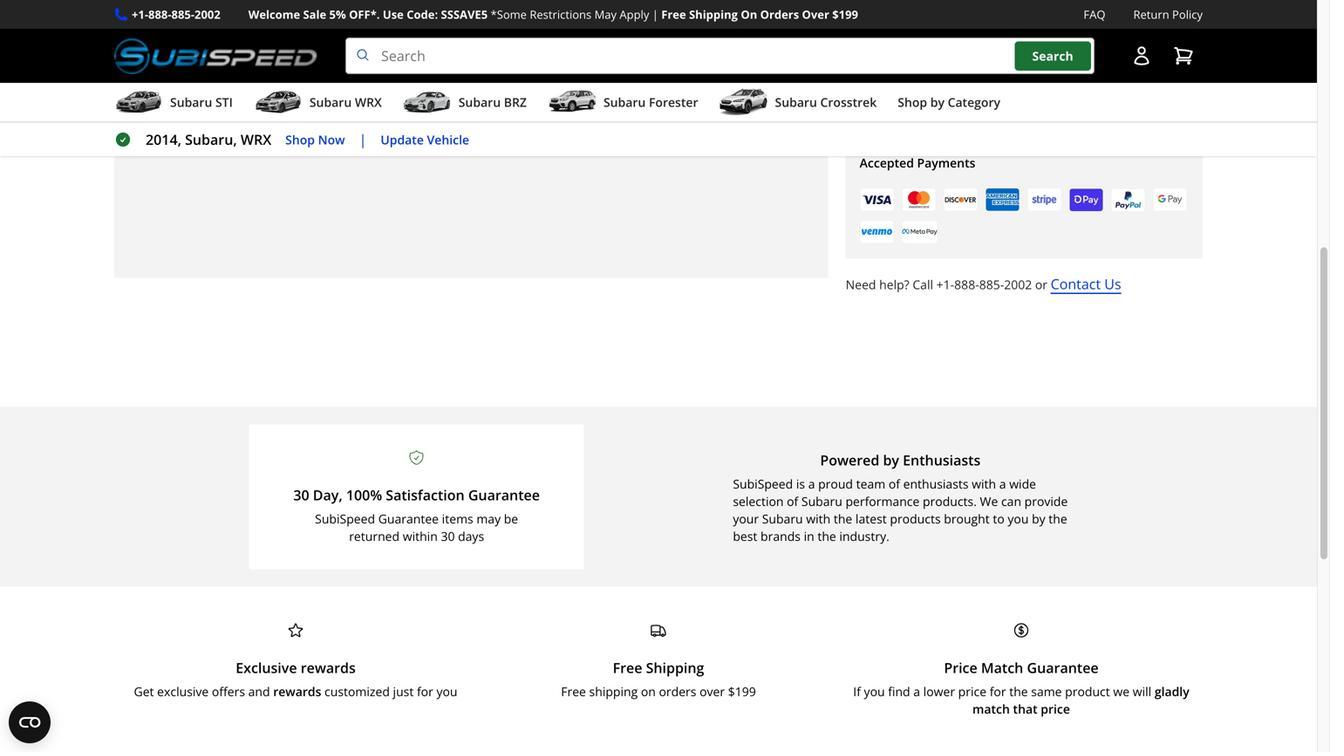 Task type: describe. For each thing, give the bounding box(es) containing it.
*some
[[491, 7, 527, 22]]

powered
[[820, 451, 880, 469]]

that
[[1013, 701, 1038, 717]]

can
[[1002, 493, 1022, 509]]

enthusiasts
[[904, 475, 969, 492]]

0 vertical spatial of
[[889, 475, 900, 492]]

subaru sti button
[[114, 86, 233, 121]]

0 vertical spatial price
[[959, 683, 987, 700]]

wide
[[1010, 475, 1037, 492]]

1 vertical spatial with
[[806, 510, 831, 527]]

satisfaction
[[386, 485, 465, 504]]

1 horizontal spatial $199
[[833, 7, 859, 22]]

over
[[700, 683, 725, 700]]

we
[[980, 493, 998, 509]]

is inside powered by enthusiasts subispeed is a proud team of enthusiasts with a wide selection of subaru performance products. we can provide your subaru with the latest products brought to you by the best brands in the industry.
[[796, 475, 805, 492]]

just
[[393, 683, 414, 700]]

items
[[442, 510, 474, 527]]

brought
[[944, 510, 990, 527]]

mastercard image
[[902, 187, 937, 212]]

subaru,
[[185, 130, 237, 149]]

metapay image
[[903, 229, 938, 235]]

0 vertical spatial 30
[[293, 485, 309, 504]]

code:
[[407, 7, 438, 22]]

exclusive rewards image
[[287, 622, 305, 639]]

a subaru forester thumbnail image image
[[548, 89, 597, 115]]

30 day, 100% satisfaction guarantee subispeed guarantee items may be returned within 30 days
[[293, 485, 540, 544]]

call
[[913, 276, 934, 293]]

apply
[[620, 7, 649, 22]]

price match guarantee
[[944, 658, 1099, 677]]

0 vertical spatial rewards
[[301, 658, 356, 677]]

off*.
[[349, 7, 380, 22]]

paypal image
[[1111, 187, 1146, 212]]

amex image
[[986, 187, 1021, 212]]

provide
[[1025, 493, 1068, 509]]

subaru for subaru crosstrek
[[775, 94, 817, 110]]

open widget image
[[9, 702, 51, 743]]

+1- inside the need help? call +1-888-885-2002 or contact us
[[937, 276, 955, 293]]

update
[[381, 131, 424, 148]]

stripe image
[[1028, 187, 1062, 212]]

if
[[854, 683, 861, 700]]

subaru for subaru wrx
[[310, 94, 352, 110]]

orders
[[659, 683, 697, 700]]

best
[[733, 528, 758, 544]]

visa image
[[860, 187, 895, 212]]

search
[[1033, 47, 1074, 64]]

and inside exclusive rewards get exclusive offers and rewards customized just for you
[[248, 683, 270, 700]]

on
[[641, 683, 656, 700]]

1 vertical spatial guarantee
[[378, 510, 439, 527]]

us
[[1105, 274, 1122, 293]]

same
[[1032, 683, 1062, 700]]

by for powered
[[883, 451, 900, 469]]

need help? call +1-888-885-2002 or contact us
[[846, 274, 1122, 293]]

888- inside "link"
[[148, 7, 171, 22]]

return policy link
[[1134, 5, 1203, 24]]

lower
[[924, 683, 955, 700]]

2 horizontal spatial free
[[662, 7, 686, 22]]

subaru crosstrek
[[775, 94, 877, 110]]

+1-888-885-2002
[[132, 7, 221, 22]]

always
[[964, 93, 1002, 109]]

price match guarantee image
[[1013, 622, 1030, 639]]

888- inside the need help? call +1-888-885-2002 or contact us
[[955, 276, 980, 293]]

+1-888-885-2002 link
[[132, 5, 221, 24]]

powered by enthusiasts subispeed is a proud team of enthusiasts with a wide selection of subaru performance products. we can provide your subaru with the latest products brought to you by the best brands in the industry.
[[733, 451, 1068, 544]]

products
[[890, 510, 941, 527]]

search button
[[1015, 41, 1091, 71]]

subaru forester button
[[548, 86, 698, 121]]

subaru for subaru sti
[[170, 94, 212, 110]]

shoppay image
[[1069, 187, 1104, 212]]

brz
[[504, 94, 527, 110]]

you inside powered by enthusiasts subispeed is a proud team of enthusiasts with a wide selection of subaru performance products. we can provide your subaru with the latest products brought to you by the best brands in the industry.
[[1008, 510, 1029, 527]]

the up industry.
[[834, 510, 853, 527]]

1 horizontal spatial you
[[864, 683, 885, 700]]

orders
[[761, 7, 799, 22]]

sale
[[303, 7, 326, 22]]

subispeed inside powered by enthusiasts subispeed is a proud team of enthusiasts with a wide selection of subaru performance products. we can provide your subaru with the latest products brought to you by the best brands in the industry.
[[733, 475, 793, 492]]

the down provide
[[1049, 510, 1068, 527]]

subaru for subaru forester
[[604, 94, 646, 110]]

gladly match that price
[[973, 683, 1190, 717]]

discover image
[[944, 187, 979, 212]]

shopping
[[895, 93, 949, 109]]

if you find a lower price for the same product we will
[[854, 683, 1155, 700]]

subaru for subaru brz
[[459, 94, 501, 110]]

free shipping free shipping on orders over $199
[[561, 658, 756, 700]]

0 horizontal spatial wrx
[[241, 130, 271, 149]]

subaru sti
[[170, 94, 233, 110]]

restrictions
[[530, 7, 592, 22]]

to
[[993, 510, 1005, 527]]

welcome sale 5% off*. use code: sssave5 *some restrictions may apply | free shipping on orders over $199
[[248, 7, 859, 22]]

in
[[804, 528, 815, 544]]

return policy
[[1134, 7, 1203, 22]]

accepted
[[860, 155, 914, 171]]

use
[[383, 7, 404, 22]]

the right in
[[818, 528, 837, 544]]

exclusive
[[157, 683, 209, 700]]

may
[[477, 510, 501, 527]]

100%
[[346, 485, 382, 504]]

1 vertical spatial rewards
[[273, 683, 321, 700]]

2 vertical spatial free
[[561, 683, 586, 700]]

find
[[888, 683, 911, 700]]

return
[[1134, 7, 1170, 22]]

sssave5
[[441, 7, 488, 22]]

and inside 'secure checkout shopping is always safe and secure.'
[[1032, 93, 1054, 109]]

match
[[981, 658, 1024, 677]]

by for shop
[[931, 94, 945, 110]]

faq link
[[1084, 5, 1106, 24]]

enthusiasts
[[903, 451, 981, 469]]

contact us link
[[1051, 274, 1122, 293]]

is inside 'secure checkout shopping is always safe and secure.'
[[952, 93, 961, 109]]

safe
[[1005, 93, 1029, 109]]



Task type: vqa. For each thing, say whether or not it's contained in the screenshot.
Subaru STI 'dropdown button'
yes



Task type: locate. For each thing, give the bounding box(es) containing it.
we
[[1114, 683, 1130, 700]]

0 horizontal spatial with
[[806, 510, 831, 527]]

free left shipping
[[561, 683, 586, 700]]

subispeed inside 30 day, 100% satisfaction guarantee subispeed guarantee items may be returned within 30 days
[[315, 510, 375, 527]]

subaru inside subaru forester dropdown button
[[604, 94, 646, 110]]

exclusive rewards get exclusive offers and rewards customized just for you
[[134, 658, 458, 700]]

a subaru crosstrek thumbnail image image
[[719, 89, 768, 115]]

match
[[973, 701, 1010, 717]]

1 horizontal spatial 2002
[[1004, 276, 1032, 293]]

subispeed up selection
[[733, 475, 793, 492]]

0 horizontal spatial |
[[359, 130, 367, 149]]

day,
[[313, 485, 343, 504]]

rewards down exclusive
[[273, 683, 321, 700]]

1 vertical spatial 888-
[[955, 276, 980, 293]]

2014, subaru, wrx
[[146, 130, 271, 149]]

$199 inside "free shipping free shipping on orders over $199"
[[728, 683, 756, 700]]

0 vertical spatial 888-
[[148, 7, 171, 22]]

guarantee up be
[[468, 485, 540, 504]]

1 vertical spatial free
[[613, 658, 643, 677]]

2002 inside +1-888-885-2002 "link"
[[195, 7, 221, 22]]

0 horizontal spatial price
[[959, 683, 987, 700]]

1 vertical spatial shop
[[285, 131, 315, 148]]

a left proud
[[809, 475, 815, 492]]

free right 'apply'
[[662, 7, 686, 22]]

1 horizontal spatial shop
[[898, 94, 928, 110]]

1 vertical spatial 2002
[[1004, 276, 1032, 293]]

shipping
[[689, 7, 738, 22], [646, 658, 704, 677]]

secure checkout shopping is always safe and secure.
[[895, 73, 1098, 109]]

industry.
[[840, 528, 890, 544]]

forester
[[649, 94, 698, 110]]

is left proud
[[796, 475, 805, 492]]

30 down "items"
[[441, 528, 455, 544]]

secure
[[895, 73, 935, 90]]

vehicle
[[427, 131, 469, 148]]

subaru inside subaru wrx dropdown button
[[310, 94, 352, 110]]

2 horizontal spatial you
[[1008, 510, 1029, 527]]

1 horizontal spatial +1-
[[937, 276, 955, 293]]

| right 'apply'
[[652, 7, 659, 22]]

1 horizontal spatial wrx
[[355, 94, 382, 110]]

gladly
[[1155, 683, 1190, 700]]

contact
[[1051, 274, 1101, 293]]

1 vertical spatial and
[[248, 683, 270, 700]]

you down can
[[1008, 510, 1029, 527]]

885-
[[171, 7, 195, 22], [980, 276, 1004, 293]]

888- up subispeed logo
[[148, 7, 171, 22]]

secure.
[[1057, 93, 1098, 109]]

shop for shop now
[[285, 131, 315, 148]]

products.
[[923, 493, 977, 509]]

shipping left the on
[[689, 7, 738, 22]]

for up the match
[[990, 683, 1007, 700]]

1 horizontal spatial free
[[613, 658, 643, 677]]

shop for shop by category
[[898, 94, 928, 110]]

shop now
[[285, 131, 345, 148]]

0 vertical spatial 2002
[[195, 7, 221, 22]]

proud
[[819, 475, 853, 492]]

+1- up subispeed logo
[[132, 7, 148, 22]]

crosstrek
[[821, 94, 877, 110]]

0 horizontal spatial 30
[[293, 485, 309, 504]]

0 vertical spatial by
[[931, 94, 945, 110]]

price up the match
[[959, 683, 987, 700]]

price
[[959, 683, 987, 700], [1041, 701, 1071, 717]]

0 vertical spatial shipping
[[689, 7, 738, 22]]

brands
[[761, 528, 801, 544]]

885- inside "link"
[[171, 7, 195, 22]]

the up that
[[1010, 683, 1028, 700]]

and
[[1032, 93, 1054, 109], [248, 683, 270, 700]]

30 day, 100% satisfaction guarantee image
[[408, 449, 425, 466]]

price inside gladly match that price
[[1041, 701, 1071, 717]]

price down same
[[1041, 701, 1071, 717]]

googlepay image
[[1153, 187, 1188, 212]]

| right now
[[359, 130, 367, 149]]

1 vertical spatial 885-
[[980, 276, 1004, 293]]

1 horizontal spatial price
[[1041, 701, 1071, 717]]

1 horizontal spatial |
[[652, 7, 659, 22]]

shop left now
[[285, 131, 315, 148]]

1 horizontal spatial 30
[[441, 528, 455, 544]]

for
[[417, 683, 433, 700], [990, 683, 1007, 700]]

1 vertical spatial is
[[796, 475, 805, 492]]

1 vertical spatial of
[[787, 493, 799, 509]]

0 vertical spatial shop
[[898, 94, 928, 110]]

wrx down a subaru wrx thumbnail image
[[241, 130, 271, 149]]

1 horizontal spatial and
[[1032, 93, 1054, 109]]

1 horizontal spatial guarantee
[[468, 485, 540, 504]]

shop
[[898, 94, 928, 110], [285, 131, 315, 148]]

+1- right the "call"
[[937, 276, 955, 293]]

2 for from the left
[[990, 683, 1007, 700]]

0 vertical spatial $199
[[833, 7, 859, 22]]

0 horizontal spatial guarantee
[[378, 510, 439, 527]]

exclusive
[[236, 658, 297, 677]]

of right selection
[[787, 493, 799, 509]]

0 horizontal spatial $199
[[728, 683, 756, 700]]

performance
[[846, 493, 920, 509]]

subaru up now
[[310, 94, 352, 110]]

by down provide
[[1032, 510, 1046, 527]]

subaru up the brands
[[762, 510, 803, 527]]

need
[[846, 276, 876, 293]]

885- inside the need help? call +1-888-885-2002 or contact us
[[980, 276, 1004, 293]]

for right just
[[417, 683, 433, 700]]

update vehicle button
[[381, 130, 469, 150]]

faq
[[1084, 7, 1106, 22]]

1 vertical spatial subispeed
[[315, 510, 375, 527]]

of up performance
[[889, 475, 900, 492]]

a subaru wrx thumbnail image image
[[254, 89, 303, 115]]

885- left or
[[980, 276, 1004, 293]]

0 vertical spatial and
[[1032, 93, 1054, 109]]

888- right the "call"
[[955, 276, 980, 293]]

0 vertical spatial +1-
[[132, 7, 148, 22]]

payments
[[918, 155, 976, 171]]

2 horizontal spatial guarantee
[[1027, 658, 1099, 677]]

1 horizontal spatial for
[[990, 683, 1007, 700]]

1 horizontal spatial a
[[914, 683, 921, 700]]

subaru left forester at the top
[[604, 94, 646, 110]]

1 vertical spatial |
[[359, 130, 367, 149]]

subaru wrx button
[[254, 86, 382, 121]]

returned
[[349, 528, 400, 544]]

may
[[595, 7, 617, 22]]

2 horizontal spatial a
[[1000, 475, 1007, 492]]

within
[[403, 528, 438, 544]]

subaru wrx
[[310, 94, 382, 110]]

wrx up update
[[355, 94, 382, 110]]

by down secure
[[931, 94, 945, 110]]

1 vertical spatial by
[[883, 451, 900, 469]]

guarantee up within
[[378, 510, 439, 527]]

will
[[1133, 683, 1152, 700]]

subaru right a subaru crosstrek thumbnail image at the top right
[[775, 94, 817, 110]]

1 vertical spatial wrx
[[241, 130, 271, 149]]

2002 left or
[[1004, 276, 1032, 293]]

888-
[[148, 7, 171, 22], [955, 276, 980, 293]]

0 horizontal spatial free
[[561, 683, 586, 700]]

2002
[[195, 7, 221, 22], [1004, 276, 1032, 293]]

1 horizontal spatial by
[[931, 94, 945, 110]]

help?
[[880, 276, 910, 293]]

shipping inside "free shipping free shipping on orders over $199"
[[646, 658, 704, 677]]

you right just
[[437, 683, 458, 700]]

is
[[952, 93, 961, 109], [796, 475, 805, 492]]

0 vertical spatial wrx
[[355, 94, 382, 110]]

subaru crosstrek button
[[719, 86, 877, 121]]

a subaru brz thumbnail image image
[[403, 89, 452, 115]]

subaru inside subaru sti dropdown button
[[170, 94, 212, 110]]

rewards up customized
[[301, 658, 356, 677]]

0 vertical spatial subispeed
[[733, 475, 793, 492]]

free up shipping
[[613, 658, 643, 677]]

0 horizontal spatial by
[[883, 451, 900, 469]]

policy
[[1173, 7, 1203, 22]]

0 horizontal spatial 2002
[[195, 7, 221, 22]]

get
[[134, 683, 154, 700]]

now
[[318, 131, 345, 148]]

days
[[458, 528, 484, 544]]

0 vertical spatial |
[[652, 7, 659, 22]]

for inside exclusive rewards get exclusive offers and rewards customized just for you
[[417, 683, 433, 700]]

0 horizontal spatial is
[[796, 475, 805, 492]]

subaru
[[170, 94, 212, 110], [310, 94, 352, 110], [459, 94, 501, 110], [604, 94, 646, 110], [775, 94, 817, 110], [802, 493, 843, 509], [762, 510, 803, 527]]

1 horizontal spatial is
[[952, 93, 961, 109]]

by up team
[[883, 451, 900, 469]]

subaru inside subaru brz dropdown button
[[459, 94, 501, 110]]

and right 'safe'
[[1032, 93, 1054, 109]]

with up in
[[806, 510, 831, 527]]

30
[[293, 485, 309, 504], [441, 528, 455, 544]]

is down checkout
[[952, 93, 961, 109]]

update vehicle
[[381, 131, 469, 148]]

0 horizontal spatial and
[[248, 683, 270, 700]]

1 vertical spatial price
[[1041, 701, 1071, 717]]

0 horizontal spatial subispeed
[[315, 510, 375, 527]]

0 vertical spatial is
[[952, 93, 961, 109]]

you
[[1008, 510, 1029, 527], [437, 683, 458, 700], [864, 683, 885, 700]]

by inside dropdown button
[[931, 94, 945, 110]]

guarantee up same
[[1027, 658, 1099, 677]]

2 vertical spatial by
[[1032, 510, 1046, 527]]

subaru forester
[[604, 94, 698, 110]]

shipping
[[589, 683, 638, 700]]

subispeed logo image
[[114, 38, 318, 74]]

30 left the day,
[[293, 485, 309, 504]]

accepted payments
[[860, 155, 976, 171]]

customized
[[325, 683, 390, 700]]

5%
[[329, 7, 346, 22]]

you inside exclusive rewards get exclusive offers and rewards customized just for you
[[437, 683, 458, 700]]

0 vertical spatial guarantee
[[468, 485, 540, 504]]

shipping up orders
[[646, 658, 704, 677]]

with up we
[[972, 475, 997, 492]]

wrx inside dropdown button
[[355, 94, 382, 110]]

0 vertical spatial free
[[662, 7, 686, 22]]

2002 up subispeed logo
[[195, 7, 221, 22]]

venmo image
[[860, 219, 895, 245]]

subaru left sti
[[170, 94, 212, 110]]

free
[[662, 7, 686, 22], [613, 658, 643, 677], [561, 683, 586, 700]]

the
[[834, 510, 853, 527], [1049, 510, 1068, 527], [818, 528, 837, 544], [1010, 683, 1028, 700]]

shop inside dropdown button
[[898, 94, 928, 110]]

shop now link
[[285, 130, 345, 150]]

your
[[733, 510, 759, 527]]

checkout
[[938, 73, 994, 90]]

subaru inside subaru crosstrek dropdown button
[[775, 94, 817, 110]]

1 vertical spatial +1-
[[937, 276, 955, 293]]

product
[[1066, 683, 1111, 700]]

subaru brz button
[[403, 86, 527, 121]]

1 vertical spatial 30
[[441, 528, 455, 544]]

category
[[948, 94, 1001, 110]]

you right if
[[864, 683, 885, 700]]

0 horizontal spatial you
[[437, 683, 458, 700]]

2 vertical spatial guarantee
[[1027, 658, 1099, 677]]

0 horizontal spatial of
[[787, 493, 799, 509]]

0 horizontal spatial 885-
[[171, 7, 195, 22]]

guarantee
[[468, 485, 540, 504], [378, 510, 439, 527], [1027, 658, 1099, 677]]

free shipping image
[[650, 622, 667, 639]]

1 horizontal spatial 888-
[[955, 276, 980, 293]]

subaru down proud
[[802, 493, 843, 509]]

0 horizontal spatial for
[[417, 683, 433, 700]]

rewards
[[301, 658, 356, 677], [273, 683, 321, 700]]

2002 inside the need help? call +1-888-885-2002 or contact us
[[1004, 276, 1032, 293]]

subaru left brz
[[459, 94, 501, 110]]

+1- inside "link"
[[132, 7, 148, 22]]

0 horizontal spatial shop
[[285, 131, 315, 148]]

1 vertical spatial $199
[[728, 683, 756, 700]]

1 vertical spatial shipping
[[646, 658, 704, 677]]

0 vertical spatial with
[[972, 475, 997, 492]]

1 horizontal spatial 885-
[[980, 276, 1004, 293]]

shop by category button
[[898, 86, 1001, 121]]

2014,
[[146, 130, 181, 149]]

0 horizontal spatial +1-
[[132, 7, 148, 22]]

1 horizontal spatial with
[[972, 475, 997, 492]]

shop down secure
[[898, 94, 928, 110]]

search input field
[[346, 38, 1095, 74]]

and down exclusive
[[248, 683, 270, 700]]

a right find
[[914, 683, 921, 700]]

a subaru sti thumbnail image image
[[114, 89, 163, 115]]

subispeed down the day,
[[315, 510, 375, 527]]

latest
[[856, 510, 887, 527]]

offers
[[212, 683, 245, 700]]

1 horizontal spatial subispeed
[[733, 475, 793, 492]]

$199
[[833, 7, 859, 22], [728, 683, 756, 700]]

a up can
[[1000, 475, 1007, 492]]

|
[[652, 7, 659, 22], [359, 130, 367, 149]]

0 horizontal spatial a
[[809, 475, 815, 492]]

team
[[856, 475, 886, 492]]

1 horizontal spatial of
[[889, 475, 900, 492]]

0 horizontal spatial 888-
[[148, 7, 171, 22]]

button image
[[1132, 45, 1153, 66]]

885- up subispeed logo
[[171, 7, 195, 22]]

2 horizontal spatial by
[[1032, 510, 1046, 527]]

1 for from the left
[[417, 683, 433, 700]]

0 vertical spatial 885-
[[171, 7, 195, 22]]



